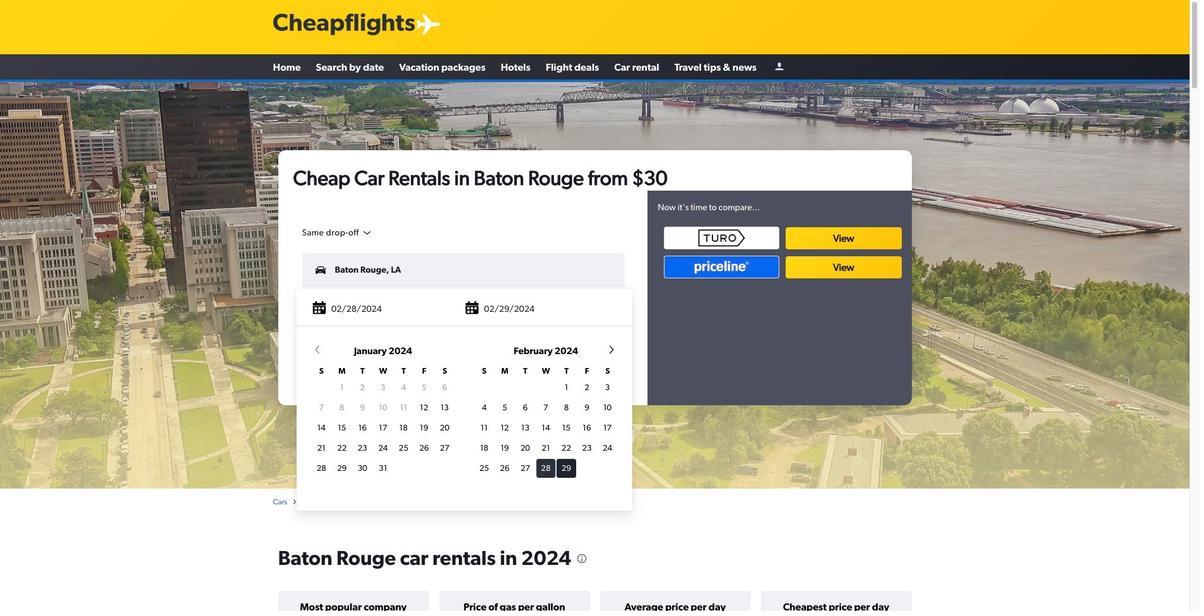 Task type: describe. For each thing, give the bounding box(es) containing it.
expedia image
[[693, 256, 756, 270]]

end date calendar input use left and right arrow keys to change day. use up and down arrow keys to change week. tab
[[302, 344, 628, 504]]

priceline image
[[664, 256, 780, 279]]



Task type: locate. For each thing, give the bounding box(es) containing it.
Car drop-off location Same drop-off field
[[302, 227, 373, 238]]

None text field
[[302, 291, 628, 328]]

autoeurope image
[[805, 258, 868, 269]]

turo image
[[664, 227, 780, 249]]

baton rouge image
[[0, 82, 1190, 489]]

None text field
[[302, 253, 625, 287], [302, 295, 625, 329], [302, 253, 625, 287], [302, 295, 625, 329]]



Task type: vqa. For each thing, say whether or not it's contained in the screenshot.
"hotwire" image
no



